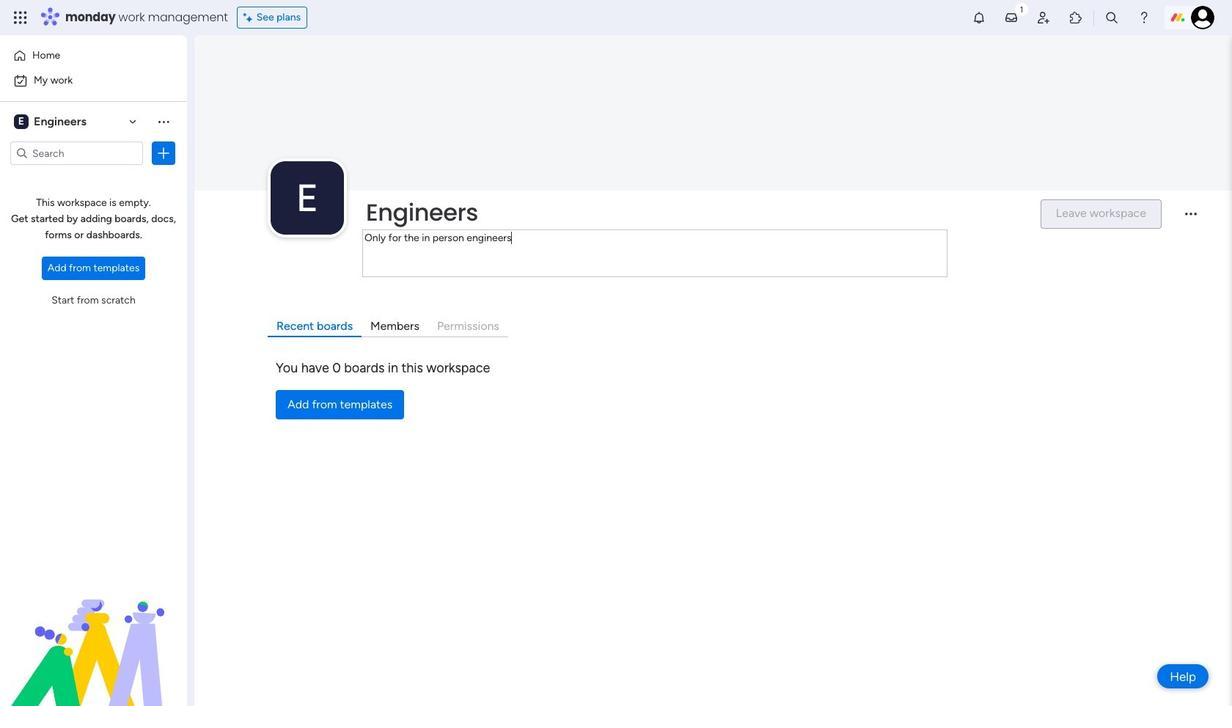 Task type: describe. For each thing, give the bounding box(es) containing it.
workspace image
[[271, 161, 344, 235]]

help image
[[1137, 10, 1152, 25]]

invite members image
[[1037, 10, 1051, 25]]

1 image
[[1015, 1, 1028, 17]]

v2 ellipsis image
[[1185, 213, 1197, 225]]

2 option from the top
[[9, 69, 178, 92]]

1 option from the top
[[9, 44, 178, 67]]

update feed image
[[1004, 10, 1019, 25]]

monday marketplace image
[[1069, 10, 1083, 25]]

search everything image
[[1105, 10, 1119, 25]]

see plans image
[[243, 10, 257, 26]]

jacob simon image
[[1191, 6, 1215, 29]]

workspace selection element
[[14, 113, 89, 131]]

lottie animation element
[[0, 558, 187, 706]]



Task type: vqa. For each thing, say whether or not it's contained in the screenshot.
1 element
no



Task type: locate. For each thing, give the bounding box(es) containing it.
0 vertical spatial option
[[9, 44, 178, 67]]

Search in workspace field
[[31, 145, 123, 162]]

option
[[9, 44, 178, 67], [9, 69, 178, 92]]

None field
[[362, 197, 1028, 228]]

1 vertical spatial option
[[9, 69, 178, 92]]

notifications image
[[972, 10, 987, 25]]

None text field
[[362, 230, 948, 277]]

select product image
[[13, 10, 28, 25]]

lottie animation image
[[0, 558, 187, 706]]

workspace options image
[[156, 114, 171, 129]]

options image
[[156, 146, 171, 161]]

workspace image
[[14, 114, 29, 130]]



